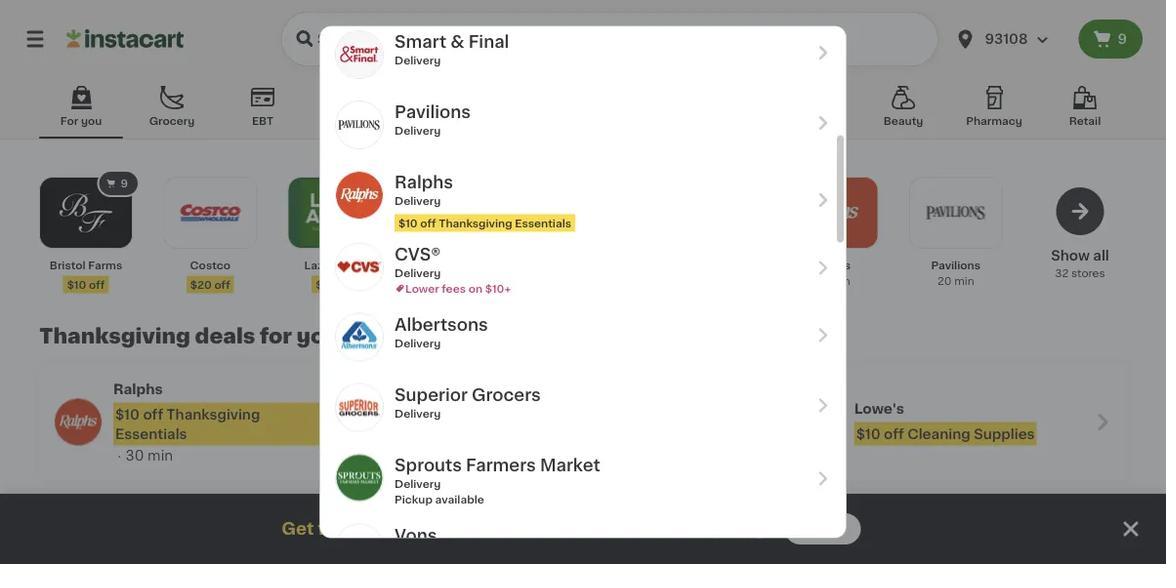 Task type: vqa. For each thing, say whether or not it's contained in the screenshot.
0 to the right
no



Task type: locate. For each thing, give the bounding box(es) containing it.
3 delivery from the top
[[395, 196, 441, 207]]

delivery inside "superior grocers delivery"
[[395, 409, 441, 419]]

9 button
[[1079, 20, 1143, 59]]

fees
[[442, 284, 466, 294]]

essentials for $10 off thanksgiving essentials
[[515, 218, 571, 229]]

off right $20
[[214, 279, 230, 290]]

9 inside thanksgiving deals for you tab panel
[[121, 178, 128, 189]]

pavilions inside thanksgiving deals for you tab panel
[[931, 260, 981, 271]]

1 vertical spatial you
[[297, 326, 339, 347]]

lower
[[405, 284, 439, 294]]

delivery up 'cvs®'
[[395, 196, 441, 207]]

0 horizontal spatial pavilions
[[395, 105, 471, 121]]

essentials inside $10 off thanksgiving essentials 30 min
[[115, 427, 187, 441]]

smart & final image
[[336, 32, 383, 79]]

smart & final delivery
[[395, 34, 509, 66]]

&
[[451, 34, 464, 51]]

pavilions inside dialog
[[395, 105, 471, 121]]

delivery down albertsons in the bottom left of the page
[[395, 338, 441, 349]]

1 delivery from the top
[[395, 56, 441, 66]]

32
[[1055, 268, 1069, 279]]

2 vertical spatial thanksgiving
[[167, 408, 260, 421]]

target link
[[410, 364, 757, 481]]

pets button
[[771, 82, 855, 139]]

vons link
[[336, 525, 834, 565]]

on inside treatment tracker modal 'dialog'
[[432, 521, 455, 538]]

0 horizontal spatial essentials
[[115, 427, 187, 441]]

thanksgiving down deals
[[167, 408, 260, 421]]

2 delivery from the top
[[395, 126, 441, 137]]

delivery right the "pavilions" icon
[[395, 126, 441, 137]]

off inside lazy acres $10 off
[[337, 279, 353, 290]]

grocery button
[[130, 82, 214, 139]]

off down lowe's
[[884, 427, 904, 441]]

1 horizontal spatial pavilions
[[931, 260, 981, 271]]

ralphs image
[[336, 172, 383, 219]]

essentials for $10 off thanksgiving essentials 30 min
[[115, 427, 187, 441]]

0 horizontal spatial you
[[81, 116, 102, 126]]

ralphs 30 min
[[813, 260, 851, 287]]

beauty button
[[861, 82, 945, 139]]

thanksgiving
[[439, 218, 512, 229], [39, 326, 190, 347], [167, 408, 260, 421]]

0 horizontal spatial 30
[[126, 449, 144, 462]]

delivery inside ralphs delivery
[[395, 196, 441, 207]]

0 horizontal spatial on
[[432, 521, 455, 538]]

for
[[260, 326, 292, 347]]

retail button
[[1043, 82, 1127, 139]]

2 horizontal spatial 30
[[813, 276, 828, 287]]

lower fees on $10+
[[405, 284, 511, 294]]

off inside bristol farms $10 off
[[89, 279, 105, 290]]

delivery
[[357, 521, 429, 538]]

farms
[[88, 260, 122, 271]]

min inside pavilions 20 min
[[954, 276, 974, 287]]

more button
[[785, 514, 861, 545]]

off inside dialog
[[420, 218, 436, 229]]

0 vertical spatial on
[[468, 284, 483, 294]]

you inside thanksgiving deals for you tab panel
[[297, 326, 339, 347]]

thanksgiving down bristol farms $10 off
[[39, 326, 190, 347]]

you
[[81, 116, 102, 126], [297, 326, 339, 347]]

pharmacy
[[966, 116, 1022, 126]]

0 vertical spatial thanksgiving
[[439, 218, 512, 229]]

0 horizontal spatial ralphs
[[113, 382, 163, 396]]

•
[[578, 521, 584, 537]]

1 horizontal spatial you
[[297, 326, 339, 347]]

$10 off cleaning supplies
[[856, 427, 1035, 441]]

get free delivery on next 3 orders • add $10.00 to qualify.
[[282, 521, 769, 538]]

on right fees
[[468, 284, 483, 294]]

$10 for $10 off thanksgiving essentials
[[398, 218, 418, 229]]

retail
[[1069, 116, 1101, 126]]

show
[[1051, 249, 1090, 263]]

pavilions 20 min
[[931, 260, 981, 287]]

add
[[588, 521, 622, 538]]

1 vertical spatial pavilions
[[931, 260, 981, 271]]

ralphs for ralphs delivery
[[395, 175, 453, 191]]

30
[[440, 276, 455, 287], [813, 276, 828, 287], [126, 449, 144, 462]]

pavilions down the smart & final delivery
[[395, 105, 471, 121]]

1 vertical spatial thanksgiving
[[39, 326, 190, 347]]

0 vertical spatial 9
[[1118, 32, 1127, 46]]

off inside costco $20 off
[[214, 279, 230, 290]]

off down thanksgiving deals for you
[[143, 408, 163, 421]]

sprouts farmers market image
[[336, 455, 383, 502]]

5 delivery from the top
[[395, 338, 441, 349]]

ebt button
[[221, 82, 305, 139]]

$10 off thanksgiving essentials 30 min
[[115, 408, 260, 462]]

1 horizontal spatial on
[[468, 284, 483, 294]]

thanksgiving for $10 off thanksgiving essentials
[[439, 218, 512, 229]]

3
[[502, 521, 513, 538]]

0 vertical spatial ralphs
[[395, 175, 453, 191]]

$10 inside $10 off thanksgiving essentials 30 min
[[115, 408, 140, 421]]

all
[[1093, 249, 1109, 263]]

1 vertical spatial ralphs
[[813, 260, 851, 271]]

9 up farms
[[121, 178, 128, 189]]

min
[[457, 276, 477, 287], [830, 276, 850, 287], [954, 276, 974, 287], [148, 449, 173, 462]]

cvs® image
[[336, 244, 383, 291]]

superior grocers delivery
[[395, 387, 541, 419]]

$10 inside dialog
[[398, 218, 418, 229]]

supplies
[[974, 427, 1035, 441]]

pickup
[[395, 495, 433, 505]]

pavilions delivery
[[395, 105, 471, 137]]

smart
[[395, 34, 447, 51]]

available
[[435, 495, 484, 505]]

2 horizontal spatial ralphs
[[813, 260, 851, 271]]

albertsons
[[395, 317, 488, 334]]

off down farms
[[89, 279, 105, 290]]

instacart image
[[66, 27, 184, 51]]

7 delivery from the top
[[395, 479, 441, 490]]

for you button
[[39, 82, 123, 139]]

thanksgiving inside $10 off thanksgiving essentials 30 min
[[167, 408, 260, 421]]

off
[[420, 218, 436, 229], [89, 279, 105, 290], [214, 279, 230, 290], [337, 279, 353, 290], [143, 408, 163, 421], [884, 427, 904, 441]]

ralphs
[[395, 175, 453, 191], [813, 260, 851, 271], [113, 382, 163, 396]]

essentials
[[515, 218, 571, 229], [115, 427, 187, 441]]

on inside dialog
[[468, 284, 483, 294]]

alcohol button
[[311, 82, 395, 139]]

delivery up pickup
[[395, 479, 441, 490]]

delivery down smart
[[395, 56, 441, 66]]

pavilions up 20
[[931, 260, 981, 271]]

on
[[468, 284, 483, 294], [432, 521, 455, 538]]

off up 'cvs®'
[[420, 218, 436, 229]]

pavilions
[[395, 105, 471, 121], [931, 260, 981, 271]]

dialog
[[319, 20, 847, 565]]

30 min link
[[408, 177, 510, 289]]

1 horizontal spatial ralphs
[[395, 175, 453, 191]]

1 horizontal spatial 9
[[1118, 32, 1127, 46]]

delivery down superior
[[395, 409, 441, 419]]

1 vertical spatial 9
[[121, 178, 128, 189]]

delivery
[[395, 56, 441, 66], [395, 126, 441, 137], [395, 196, 441, 207], [395, 268, 441, 279], [395, 338, 441, 349], [395, 409, 441, 419], [395, 479, 441, 490]]

9 up retail button
[[1118, 32, 1127, 46]]

stores
[[1071, 268, 1105, 279]]

1 horizontal spatial essentials
[[515, 218, 571, 229]]

0 vertical spatial pavilions
[[395, 105, 471, 121]]

0 vertical spatial essentials
[[515, 218, 571, 229]]

delivery inside albertsons delivery
[[395, 338, 441, 349]]

0 vertical spatial you
[[81, 116, 102, 126]]

for
[[60, 116, 78, 126]]

wholesale button
[[402, 82, 486, 139]]

farmers
[[466, 458, 536, 474]]

$10
[[398, 218, 418, 229], [67, 279, 86, 290], [316, 279, 335, 290], [115, 408, 140, 421], [856, 427, 881, 441]]

thanksgiving deals for you
[[39, 326, 339, 347]]

1 vertical spatial essentials
[[115, 427, 187, 441]]

30 min
[[440, 276, 477, 287]]

shop categories tab list
[[39, 82, 1127, 139]]

on down available
[[432, 521, 455, 538]]

delivery up 'lower'
[[395, 268, 441, 279]]

off down acres
[[337, 279, 353, 290]]

pharmacy button
[[952, 82, 1036, 139]]

sprouts farmers market delivery pickup available
[[395, 458, 600, 505]]

thanksgiving up 30 min at left
[[439, 218, 512, 229]]

9
[[1118, 32, 1127, 46], [121, 178, 128, 189]]

1 vertical spatial on
[[432, 521, 455, 538]]

2 vertical spatial ralphs
[[113, 382, 163, 396]]

1 horizontal spatial 30
[[440, 276, 455, 287]]

0 horizontal spatial 9
[[121, 178, 128, 189]]

min inside ralphs 30 min
[[830, 276, 850, 287]]

$10 inside lazy acres $10 off
[[316, 279, 335, 290]]

$10 for $10 off thanksgiving essentials 30 min
[[115, 408, 140, 421]]

6 delivery from the top
[[395, 409, 441, 419]]

get
[[282, 521, 314, 538]]

essentials inside dialog
[[515, 218, 571, 229]]



Task type: describe. For each thing, give the bounding box(es) containing it.
thanksgiving deals for you tab panel
[[29, 170, 1137, 565]]

orders
[[517, 521, 574, 538]]

lazy acres $10 off
[[304, 260, 365, 290]]

market
[[540, 458, 600, 474]]

to
[[687, 521, 704, 538]]

grocery
[[149, 116, 195, 126]]

bristol
[[50, 260, 86, 271]]

$10 off thanksgiving essentials
[[398, 218, 571, 229]]

alcohol
[[333, 116, 374, 126]]

acres
[[333, 260, 365, 271]]

$10 for $10 off cleaning supplies
[[856, 427, 881, 441]]

albertsons image
[[336, 314, 383, 361]]

lowe's
[[854, 402, 904, 416]]

superior
[[395, 387, 468, 404]]

$10.00
[[626, 521, 682, 538]]

more
[[808, 524, 838, 535]]

cleaning
[[908, 427, 971, 441]]

cvs®
[[395, 247, 441, 263]]

show all 32 stores
[[1051, 249, 1109, 279]]

next
[[459, 521, 498, 538]]

min inside $10 off thanksgiving essentials 30 min
[[148, 449, 173, 462]]

vons
[[395, 528, 437, 544]]

4 delivery from the top
[[395, 268, 441, 279]]

pavilions for pavilions 20 min
[[931, 260, 981, 271]]

grocers
[[472, 387, 541, 404]]

beauty
[[884, 116, 923, 126]]

pavilions for pavilions delivery
[[395, 105, 471, 121]]

thanksgiving for $10 off thanksgiving essentials 30 min
[[167, 408, 260, 421]]

you inside for you "button"
[[81, 116, 102, 126]]

deals
[[195, 326, 255, 347]]

delivery inside the sprouts farmers market delivery pickup available
[[395, 479, 441, 490]]

for you
[[60, 116, 102, 126]]

ebt
[[252, 116, 273, 126]]

9 inside 'button'
[[1118, 32, 1127, 46]]

sprouts
[[395, 458, 462, 474]]

free
[[318, 521, 354, 538]]

lazy
[[304, 260, 330, 271]]

qualify.
[[708, 521, 769, 538]]

treatment tracker modal dialog
[[0, 494, 1166, 565]]

pets
[[800, 116, 825, 126]]

30 inside ralphs 30 min
[[813, 276, 828, 287]]

costco $20 off
[[190, 260, 230, 290]]

dialog containing smart & final
[[319, 20, 847, 565]]

wholesale
[[415, 116, 473, 126]]

20
[[938, 276, 952, 287]]

$10+
[[485, 284, 511, 294]]

target
[[484, 402, 531, 416]]

albertsons delivery
[[395, 317, 488, 349]]

delivery inside the pavilions delivery
[[395, 126, 441, 137]]

delivery inside the smart & final delivery
[[395, 56, 441, 66]]

$10 inside bristol farms $10 off
[[67, 279, 86, 290]]

ralphs for ralphs
[[113, 382, 163, 396]]

pavilions image
[[336, 102, 383, 149]]

costco
[[190, 260, 230, 271]]

ralphs delivery
[[395, 175, 453, 207]]

bristol farms $10 off
[[50, 260, 122, 290]]

final
[[468, 34, 509, 51]]

superior grocers image
[[336, 385, 383, 432]]

off inside $10 off thanksgiving essentials 30 min
[[143, 408, 163, 421]]

$20
[[190, 279, 212, 290]]

ralphs for ralphs 30 min
[[813, 260, 851, 271]]

30 inside $10 off thanksgiving essentials 30 min
[[126, 449, 144, 462]]



